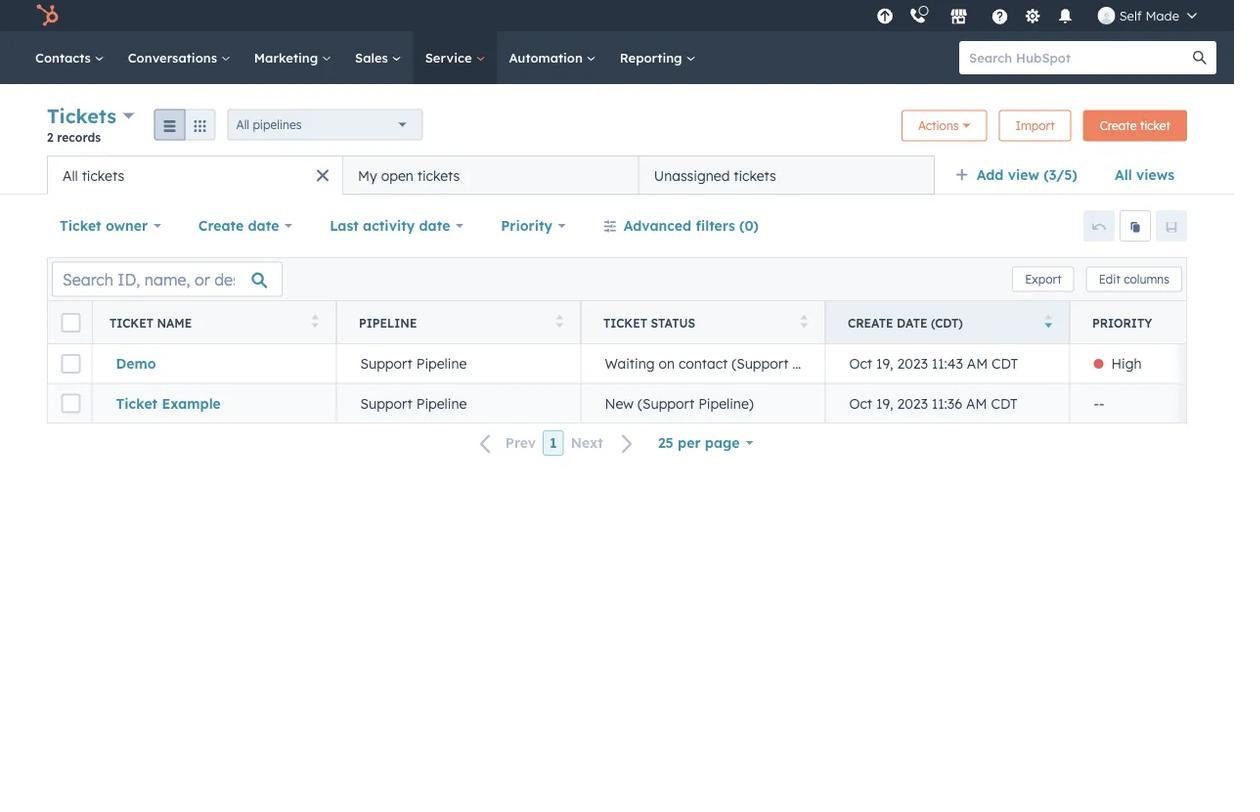 Task type: vqa. For each thing, say whether or not it's contained in the screenshot.
Sales link
yes



Task type: describe. For each thing, give the bounding box(es) containing it.
marketing link
[[242, 31, 343, 84]]

25
[[658, 434, 674, 451]]

edit
[[1099, 272, 1121, 287]]

high
[[1112, 355, 1142, 372]]

0 vertical spatial (support
[[732, 355, 789, 372]]

2
[[47, 130, 53, 144]]

marketing
[[254, 49, 322, 66]]

pipeline) inside button
[[698, 395, 754, 412]]

oct inside button
[[849, 395, 872, 412]]

tickets for unassigned tickets
[[734, 167, 776, 184]]

my open tickets
[[358, 167, 460, 184]]

create ticket
[[1100, 118, 1171, 133]]

1 oct from the top
[[849, 355, 872, 372]]

service link
[[413, 31, 497, 84]]

pagination navigation
[[468, 430, 645, 456]]

actions
[[918, 118, 959, 133]]

--
[[1094, 395, 1105, 412]]

all pipelines button
[[227, 109, 423, 140]]

new
[[605, 395, 634, 412]]

preview
[[325, 409, 368, 423]]

0 vertical spatial pipeline
[[359, 315, 417, 330]]

import
[[1016, 118, 1055, 133]]

(0)
[[739, 217, 759, 234]]

reporting
[[620, 49, 686, 66]]

settings link
[[1021, 5, 1045, 26]]

records
[[57, 130, 101, 144]]

last activity date button
[[317, 206, 476, 245]]

export
[[1025, 272, 1062, 287]]

search image
[[1193, 51, 1207, 65]]

search button
[[1183, 41, 1217, 74]]

2 - from the left
[[1099, 395, 1105, 412]]

waiting
[[605, 355, 655, 372]]

automation link
[[497, 31, 608, 84]]

prev
[[505, 434, 536, 452]]

oct 19, 2023 11:43 am cdt button
[[825, 344, 1070, 383]]

notifications image
[[1057, 9, 1075, 26]]

25 per page button
[[645, 423, 766, 463]]

edit columns button
[[1086, 267, 1182, 292]]

press to sort. image for pipeline
[[556, 314, 563, 328]]

contact
[[679, 355, 728, 372]]

create for create date
[[198, 217, 244, 234]]

my open tickets button
[[343, 156, 639, 195]]

1 button
[[543, 430, 564, 456]]

marketplaces button
[[939, 0, 980, 31]]

pipelines
[[253, 117, 302, 132]]

create date
[[198, 217, 279, 234]]

advanced filters (0) button
[[590, 206, 772, 245]]

reporting link
[[608, 31, 708, 84]]

notifications button
[[1049, 0, 1082, 31]]

conversations link
[[116, 31, 242, 84]]

unassigned tickets button
[[639, 156, 935, 195]]

25 per page
[[658, 434, 740, 451]]

descending sort. press to sort ascending. image
[[1045, 314, 1052, 328]]

unassigned
[[654, 167, 730, 184]]

11:43
[[932, 355, 963, 372]]

last activity date
[[330, 217, 450, 234]]

actions button
[[902, 110, 987, 141]]

demo link
[[116, 355, 312, 372]]

new (support pipeline) button
[[581, 383, 825, 423]]

1 vertical spatial pipeline
[[416, 355, 467, 372]]

ticket
[[1140, 118, 1171, 133]]

add view (3/5) button
[[943, 156, 1102, 195]]

new (support pipeline)
[[605, 395, 754, 412]]

0 vertical spatial cdt
[[992, 355, 1018, 372]]

oct 19, 2023 11:36 am cdt button
[[825, 383, 1070, 423]]

2023 inside button
[[897, 395, 928, 412]]

Search ID, name, or description search field
[[52, 262, 283, 297]]

export button
[[1012, 267, 1075, 292]]

tickets
[[47, 104, 116, 128]]

group inside tickets banner
[[154, 109, 216, 140]]

tickets button
[[47, 102, 135, 130]]

activity
[[363, 217, 415, 234]]

19, inside button
[[876, 395, 894, 412]]

hubspot image
[[35, 4, 59, 27]]

example
[[162, 395, 221, 412]]

priority button
[[488, 206, 579, 245]]

(support inside button
[[638, 395, 695, 412]]

ticket inside ticket example preview support pipeline
[[116, 395, 158, 412]]

edit columns
[[1099, 272, 1170, 287]]

unassigned tickets
[[654, 167, 776, 184]]

all views link
[[1102, 156, 1187, 195]]

next
[[571, 434, 603, 452]]

status
[[651, 315, 695, 330]]

ruby anderson image
[[1098, 7, 1116, 24]]

made
[[1146, 7, 1180, 23]]



Task type: locate. For each thing, give the bounding box(es) containing it.
import button
[[999, 110, 1072, 141]]

my
[[358, 167, 377, 184]]

-
[[1094, 395, 1099, 412], [1099, 395, 1105, 412]]

(support up 25
[[638, 395, 695, 412]]

3 press to sort. element from the left
[[801, 314, 808, 331]]

self made button
[[1086, 0, 1209, 31]]

am
[[967, 355, 988, 372], [966, 395, 987, 412]]

create left ticket
[[1100, 118, 1137, 133]]

2 vertical spatial pipeline
[[416, 395, 467, 412]]

create ticket button
[[1083, 110, 1187, 141]]

press to sort. image for ticket status
[[801, 314, 808, 328]]

create inside "button"
[[1100, 118, 1137, 133]]

marketplaces image
[[950, 9, 968, 26]]

support pipeline button down support pipeline
[[336, 383, 581, 423]]

support pipeline button up prev "button"
[[336, 344, 581, 383]]

support pipeline button for waiting on contact (support pipeline) oct 19, 2023 11:43 am cdt
[[336, 344, 581, 383]]

high button
[[1070, 344, 1234, 383]]

1 horizontal spatial priority
[[1092, 315, 1152, 330]]

ticket status
[[603, 315, 695, 330]]

press to sort. image
[[556, 314, 563, 328], [801, 314, 808, 328]]

0 vertical spatial oct
[[849, 355, 872, 372]]

0 horizontal spatial press to sort. image
[[556, 314, 563, 328]]

2 tickets from the left
[[417, 167, 460, 184]]

upgrade link
[[873, 5, 898, 26]]

ticket name
[[110, 315, 192, 330]]

group
[[154, 109, 216, 140]]

ticket inside popup button
[[60, 217, 101, 234]]

2 press to sort. image from the left
[[801, 314, 808, 328]]

name
[[157, 315, 192, 330]]

service
[[425, 49, 476, 66]]

support up the preview button
[[360, 355, 413, 372]]

create date button
[[186, 206, 305, 245]]

ticket for ticket name
[[110, 315, 153, 330]]

tickets banner
[[47, 102, 1187, 156]]

1 vertical spatial 19,
[[876, 395, 894, 412]]

date for create date (cdt)
[[897, 315, 928, 330]]

oct 19, 2023 11:36 am cdt
[[849, 395, 1018, 412]]

create up waiting on contact (support pipeline) oct 19, 2023 11:43 am cdt
[[848, 315, 894, 330]]

create for create ticket
[[1100, 118, 1137, 133]]

0 horizontal spatial press to sort. element
[[312, 314, 319, 331]]

support inside ticket example preview support pipeline
[[360, 395, 413, 412]]

2 horizontal spatial all
[[1115, 166, 1132, 183]]

descending sort. press to sort ascending. element
[[1045, 314, 1052, 331]]

contacts link
[[23, 31, 116, 84]]

ticket owner
[[60, 217, 148, 234]]

view
[[1008, 166, 1040, 183]]

0 horizontal spatial create
[[198, 217, 244, 234]]

open
[[381, 167, 414, 184]]

2023 left 11:36
[[897, 395, 928, 412]]

all inside button
[[63, 167, 78, 184]]

tickets down records
[[82, 167, 124, 184]]

conversations
[[128, 49, 221, 66]]

priority inside popup button
[[501, 217, 553, 234]]

1 vertical spatial am
[[966, 395, 987, 412]]

tickets
[[82, 167, 124, 184], [417, 167, 460, 184], [734, 167, 776, 184]]

oct down create date (cdt)
[[849, 355, 872, 372]]

support pipeline button for ticket example preview support pipeline
[[336, 383, 581, 423]]

3 tickets from the left
[[734, 167, 776, 184]]

cdt inside button
[[991, 395, 1018, 412]]

1 vertical spatial pipeline)
[[698, 395, 754, 412]]

prev button
[[468, 431, 543, 456]]

press to sort. image
[[312, 314, 319, 328]]

2 horizontal spatial date
[[897, 315, 928, 330]]

date left (cdt)
[[897, 315, 928, 330]]

1 vertical spatial support
[[360, 395, 413, 412]]

0 horizontal spatial pipeline)
[[698, 395, 754, 412]]

0 vertical spatial support
[[360, 355, 413, 372]]

ticket down demo
[[116, 395, 158, 412]]

1 19, from the top
[[876, 355, 894, 372]]

all for all pipelines
[[236, 117, 249, 132]]

last
[[330, 217, 359, 234]]

2 support from the top
[[360, 395, 413, 412]]

pipeline inside ticket example preview support pipeline
[[416, 395, 467, 412]]

press to sort. image left ticket status
[[556, 314, 563, 328]]

support pipeline
[[360, 355, 467, 372]]

2 support pipeline button from the top
[[336, 383, 581, 423]]

views
[[1136, 166, 1175, 183]]

1 vertical spatial priority
[[1092, 315, 1152, 330]]

create date (cdt)
[[848, 315, 963, 330]]

calling icon image
[[909, 8, 927, 25]]

1 tickets from the left
[[82, 167, 124, 184]]

create for create date (cdt)
[[848, 315, 894, 330]]

waiting on contact (support pipeline) button
[[581, 344, 848, 383]]

0 horizontal spatial date
[[248, 217, 279, 234]]

next button
[[564, 431, 645, 456]]

help button
[[984, 0, 1017, 31]]

1 support from the top
[[360, 355, 413, 372]]

on
[[659, 355, 675, 372]]

priority down my open tickets button
[[501, 217, 553, 234]]

press to sort. element up waiting on contact (support pipeline) oct 19, 2023 11:43 am cdt
[[801, 314, 808, 331]]

contacts
[[35, 49, 95, 66]]

self made
[[1120, 7, 1180, 23]]

1 horizontal spatial create
[[848, 315, 894, 330]]

2 press to sort. element from the left
[[556, 314, 563, 331]]

oct down waiting on contact (support pipeline) oct 19, 2023 11:43 am cdt
[[849, 395, 872, 412]]

am right 11:36
[[966, 395, 987, 412]]

0 vertical spatial 2023
[[897, 355, 928, 372]]

(3/5)
[[1044, 166, 1078, 183]]

all tickets
[[63, 167, 124, 184]]

priority
[[501, 217, 553, 234], [1092, 315, 1152, 330]]

demo
[[116, 355, 156, 372]]

2 horizontal spatial tickets
[[734, 167, 776, 184]]

0 vertical spatial pipeline)
[[793, 355, 848, 372]]

support pipeline button
[[336, 344, 581, 383], [336, 383, 581, 423]]

1 vertical spatial 2023
[[897, 395, 928, 412]]

tickets up (0)
[[734, 167, 776, 184]]

advanced filters (0)
[[624, 217, 759, 234]]

1 horizontal spatial pipeline)
[[793, 355, 848, 372]]

filters
[[696, 217, 735, 234]]

self made menu
[[871, 0, 1211, 31]]

ticket example preview support pipeline
[[116, 395, 467, 423]]

support down support pipeline
[[360, 395, 413, 412]]

(support right the contact
[[732, 355, 789, 372]]

all tickets button
[[47, 156, 343, 195]]

(cdt)
[[931, 315, 963, 330]]

page
[[705, 434, 740, 451]]

1
[[550, 434, 557, 451]]

all left "views"
[[1115, 166, 1132, 183]]

all views
[[1115, 166, 1175, 183]]

1 2023 from the top
[[897, 355, 928, 372]]

1 horizontal spatial press to sort. element
[[556, 314, 563, 331]]

all for all views
[[1115, 166, 1132, 183]]

2023
[[897, 355, 928, 372], [897, 395, 928, 412]]

all left pipelines
[[236, 117, 249, 132]]

press to sort. element
[[312, 314, 319, 331], [556, 314, 563, 331], [801, 314, 808, 331]]

sales
[[355, 49, 392, 66]]

self
[[1120, 7, 1142, 23]]

all for all tickets
[[63, 167, 78, 184]]

add
[[977, 166, 1004, 183]]

ticket
[[60, 217, 101, 234], [110, 315, 153, 330], [603, 315, 647, 330], [116, 395, 158, 412]]

all inside popup button
[[236, 117, 249, 132]]

ticket example link
[[116, 395, 312, 412]]

1 horizontal spatial (support
[[732, 355, 789, 372]]

am right 11:43
[[967, 355, 988, 372]]

1 horizontal spatial date
[[419, 217, 450, 234]]

create
[[1100, 118, 1137, 133], [198, 217, 244, 234], [848, 315, 894, 330]]

press to sort. element up ticket example preview support pipeline
[[312, 314, 319, 331]]

pipeline
[[359, 315, 417, 330], [416, 355, 467, 372], [416, 395, 467, 412]]

oct
[[849, 355, 872, 372], [849, 395, 872, 412]]

create down all tickets button
[[198, 217, 244, 234]]

ticket left owner at the top left of the page
[[60, 217, 101, 234]]

1 horizontal spatial all
[[236, 117, 249, 132]]

2 2023 from the top
[[897, 395, 928, 412]]

1 horizontal spatial tickets
[[417, 167, 460, 184]]

2 19, from the top
[[876, 395, 894, 412]]

owner
[[106, 217, 148, 234]]

help image
[[991, 9, 1009, 26]]

1 vertical spatial oct
[[849, 395, 872, 412]]

1 vertical spatial (support
[[638, 395, 695, 412]]

0 vertical spatial 19,
[[876, 355, 894, 372]]

all down 2 records
[[63, 167, 78, 184]]

ticket for ticket owner
[[60, 217, 101, 234]]

1 press to sort. image from the left
[[556, 314, 563, 328]]

2 horizontal spatial create
[[1100, 118, 1137, 133]]

1 support pipeline button from the top
[[336, 344, 581, 383]]

2023 left 11:43
[[897, 355, 928, 372]]

am inside oct 19, 2023 11:36 am cdt button
[[966, 395, 987, 412]]

waiting on contact (support pipeline) oct 19, 2023 11:43 am cdt
[[605, 355, 1018, 372]]

19, left 11:36
[[876, 395, 894, 412]]

cdt right 11:36
[[991, 395, 1018, 412]]

0 vertical spatial create
[[1100, 118, 1137, 133]]

calling icon button
[[901, 3, 935, 29]]

priority up high
[[1092, 315, 1152, 330]]

advanced
[[624, 217, 692, 234]]

2 horizontal spatial press to sort. element
[[801, 314, 808, 331]]

0 horizontal spatial tickets
[[82, 167, 124, 184]]

0 horizontal spatial (support
[[638, 395, 695, 412]]

date for create date
[[248, 217, 279, 234]]

press to sort. element left ticket status
[[556, 314, 563, 331]]

0 vertical spatial priority
[[501, 217, 553, 234]]

ticket for ticket status
[[603, 315, 647, 330]]

settings image
[[1024, 8, 1042, 26]]

2 am from the top
[[966, 395, 987, 412]]

0 vertical spatial am
[[967, 355, 988, 372]]

press to sort. image up waiting on contact (support pipeline) oct 19, 2023 11:43 am cdt
[[801, 314, 808, 328]]

tickets for all tickets
[[82, 167, 124, 184]]

0 horizontal spatial priority
[[501, 217, 553, 234]]

1 vertical spatial cdt
[[991, 395, 1018, 412]]

1 - from the left
[[1094, 395, 1099, 412]]

create inside popup button
[[198, 217, 244, 234]]

1 vertical spatial create
[[198, 217, 244, 234]]

Search HubSpot search field
[[959, 41, 1199, 74]]

columns
[[1124, 272, 1170, 287]]

2 records
[[47, 130, 101, 144]]

cdt
[[992, 355, 1018, 372], [991, 395, 1018, 412]]

date left last
[[248, 217, 279, 234]]

upgrade image
[[877, 8, 894, 26]]

0 horizontal spatial all
[[63, 167, 78, 184]]

2 oct from the top
[[849, 395, 872, 412]]

hubspot link
[[23, 4, 73, 27]]

1 am from the top
[[967, 355, 988, 372]]

ticket up demo
[[110, 315, 153, 330]]

preview button
[[312, 403, 381, 429]]

ticket up waiting
[[603, 315, 647, 330]]

1 horizontal spatial press to sort. image
[[801, 314, 808, 328]]

cdt right 11:43
[[992, 355, 1018, 372]]

tickets right open
[[417, 167, 460, 184]]

press to sort. element for ticket status
[[801, 314, 808, 331]]

add view (3/5)
[[977, 166, 1078, 183]]

press to sort. element for pipeline
[[556, 314, 563, 331]]

2 vertical spatial create
[[848, 315, 894, 330]]

19, down create date (cdt)
[[876, 355, 894, 372]]

date right activity in the left of the page
[[419, 217, 450, 234]]

per
[[678, 434, 701, 451]]

1 press to sort. element from the left
[[312, 314, 319, 331]]



